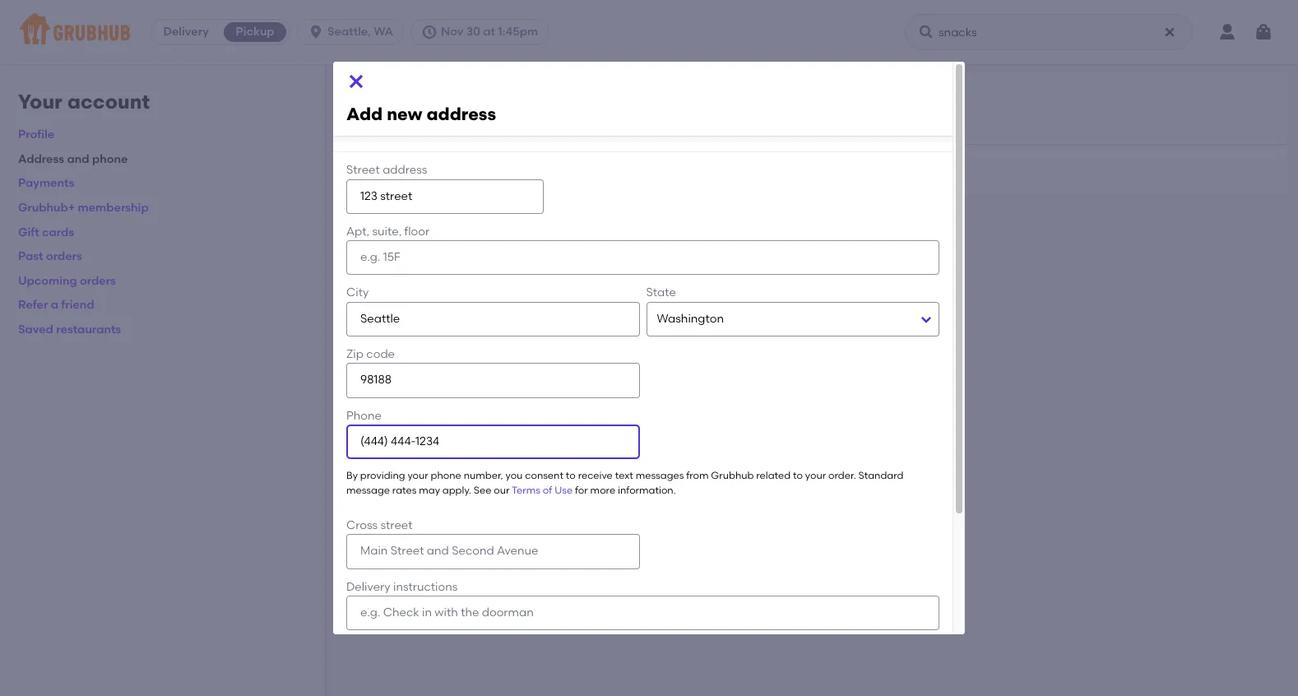 Task type: vqa. For each thing, say whether or not it's contained in the screenshot.
+ Add a new address
yes



Task type: describe. For each thing, give the bounding box(es) containing it.
add inside + add a new address button
[[357, 162, 381, 176]]

your
[[18, 90, 62, 114]]

Delivery instructions text field
[[346, 596, 940, 631]]

address and phone link
[[18, 152, 128, 166]]

past
[[18, 250, 43, 264]]

0 vertical spatial new
[[387, 104, 423, 125]]

City text field
[[346, 302, 640, 337]]

phone inside by providing your phone number, you consent to receive text messages from grubhub related to your order. standard message rates may apply. see our
[[431, 470, 462, 482]]

saved restaurants link
[[18, 323, 121, 337]]

apt, suite, floor
[[346, 225, 430, 239]]

standard
[[859, 470, 904, 482]]

text
[[615, 470, 634, 482]]

our
[[494, 484, 510, 496]]

see
[[474, 484, 492, 496]]

phone
[[346, 409, 382, 423]]

of
[[543, 484, 552, 496]]

use
[[555, 484, 573, 496]]

1 vertical spatial a
[[51, 298, 58, 312]]

add new address
[[346, 104, 496, 125]]

code
[[366, 347, 395, 361]]

orders for upcoming orders
[[80, 274, 116, 288]]

grubhub+ membership
[[18, 201, 149, 215]]

1 horizontal spatial svg image
[[1254, 22, 1274, 42]]

upcoming orders link
[[18, 274, 116, 288]]

friend
[[61, 298, 94, 312]]

svg image inside nov 30 at 1:45pm button
[[421, 24, 438, 40]]

2 your from the left
[[806, 470, 826, 482]]

30
[[466, 25, 481, 39]]

terms of use link
[[512, 484, 573, 496]]

seattle,
[[328, 25, 371, 39]]

account
[[67, 90, 150, 114]]

suite,
[[372, 225, 402, 239]]

information.
[[618, 484, 676, 496]]

seattle, wa button
[[297, 19, 411, 45]]

nov 30 at 1:45pm button
[[411, 19, 556, 45]]

payments
[[18, 176, 74, 190]]

nov
[[441, 25, 464, 39]]

gift cards
[[18, 225, 74, 239]]

saved
[[18, 323, 53, 337]]

pickup button
[[221, 19, 290, 45]]

past orders
[[18, 250, 82, 264]]

have
[[402, 118, 430, 132]]

state
[[646, 286, 676, 300]]

cross street
[[346, 518, 413, 532]]

Zip code telephone field
[[346, 363, 640, 398]]

from
[[686, 470, 709, 482]]

consent
[[525, 470, 564, 482]]

grubhub
[[711, 470, 754, 482]]

upcoming orders
[[18, 274, 116, 288]]

refer
[[18, 298, 48, 312]]

don't
[[371, 118, 399, 132]]

zip
[[346, 347, 364, 361]]

may
[[419, 484, 440, 496]]

1 to from the left
[[566, 470, 576, 482]]

and
[[67, 152, 89, 166]]

delivery for delivery
[[163, 25, 209, 39]]

cross
[[346, 518, 378, 532]]

refer a friend
[[18, 298, 94, 312]]

any
[[432, 118, 453, 132]]

your account
[[18, 90, 150, 114]]

order.
[[829, 470, 856, 482]]

profile
[[18, 128, 54, 142]]

orders for past orders
[[46, 250, 82, 264]]

by providing your phone number, you consent to receive text messages from grubhub related to your order. standard message rates may apply. see our
[[346, 470, 904, 496]]

past orders link
[[18, 250, 82, 264]]



Task type: locate. For each thing, give the bounding box(es) containing it.
1 horizontal spatial to
[[793, 470, 803, 482]]

seattle, wa
[[328, 25, 393, 39]]

terms of use for more information.
[[512, 484, 676, 496]]

address and phone
[[18, 152, 128, 166]]

more
[[591, 484, 616, 496]]

for
[[575, 484, 588, 496]]

delivery instructions
[[346, 580, 458, 594]]

by
[[346, 470, 358, 482]]

messages
[[636, 470, 684, 482]]

a right street
[[384, 162, 392, 176]]

rates
[[392, 484, 417, 496]]

address
[[18, 152, 64, 166]]

0 horizontal spatial phone
[[92, 152, 128, 166]]

0 horizontal spatial to
[[566, 470, 576, 482]]

terms
[[512, 484, 541, 496]]

street address
[[346, 163, 427, 177]]

street
[[346, 163, 380, 177]]

grubhub+ membership link
[[18, 201, 149, 215]]

to up use
[[566, 470, 576, 482]]

2 to from the left
[[793, 470, 803, 482]]

add down addresses
[[346, 104, 383, 125]]

new inside button
[[394, 162, 418, 176]]

0 vertical spatial add
[[346, 104, 383, 125]]

svg image inside seattle, wa button
[[308, 24, 324, 40]]

0 horizontal spatial svg image
[[1164, 26, 1177, 39]]

add right '+'
[[357, 162, 381, 176]]

phone
[[92, 152, 128, 166], [431, 470, 462, 482]]

saved restaurants
[[18, 323, 121, 337]]

0 horizontal spatial your
[[408, 470, 429, 482]]

svg image
[[1254, 22, 1274, 42], [1164, 26, 1177, 39]]

orders up friend
[[80, 274, 116, 288]]

new down addresses
[[387, 104, 423, 125]]

message
[[346, 484, 390, 496]]

instructions
[[393, 580, 458, 594]]

addresses
[[348, 83, 416, 99]]

1:45pm
[[498, 25, 538, 39]]

new
[[387, 104, 423, 125], [394, 162, 418, 176]]

a inside button
[[384, 162, 392, 176]]

1 vertical spatial delivery
[[346, 580, 391, 594]]

restaurants
[[56, 323, 121, 337]]

delivery
[[163, 25, 209, 39], [346, 580, 391, 594]]

delivery inside delivery button
[[163, 25, 209, 39]]

floor
[[405, 225, 430, 239]]

delivery for delivery instructions
[[346, 580, 391, 594]]

wa
[[374, 25, 393, 39]]

+
[[348, 162, 355, 176]]

1 vertical spatial add
[[357, 162, 381, 176]]

0 vertical spatial orders
[[46, 250, 82, 264]]

you
[[506, 470, 523, 482]]

pickup
[[236, 25, 275, 39]]

your up may
[[408, 470, 429, 482]]

at
[[483, 25, 495, 39]]

Street address text field
[[346, 179, 544, 214]]

street
[[381, 518, 413, 532]]

apply.
[[443, 484, 471, 496]]

gift cards link
[[18, 225, 74, 239]]

0 horizontal spatial a
[[51, 298, 58, 312]]

add
[[346, 104, 383, 125], [357, 162, 381, 176]]

you don't have any saved addresses.
[[348, 118, 552, 132]]

zip code
[[346, 347, 395, 361]]

1 horizontal spatial delivery
[[346, 580, 391, 594]]

orders up upcoming orders link
[[46, 250, 82, 264]]

upcoming
[[18, 274, 77, 288]]

apt,
[[346, 225, 370, 239]]

1 horizontal spatial your
[[806, 470, 826, 482]]

address
[[427, 104, 496, 125], [420, 162, 466, 176], [383, 163, 427, 177]]

related
[[757, 470, 791, 482]]

1 horizontal spatial phone
[[431, 470, 462, 482]]

0 horizontal spatial delivery
[[163, 25, 209, 39]]

refer a friend link
[[18, 298, 94, 312]]

your
[[408, 470, 429, 482], [806, 470, 826, 482]]

orders
[[46, 250, 82, 264], [80, 274, 116, 288]]

phone right and at the left top of the page
[[92, 152, 128, 166]]

cards
[[42, 225, 74, 239]]

to
[[566, 470, 576, 482], [793, 470, 803, 482]]

delivery left the instructions
[[346, 580, 391, 594]]

delivery left pickup
[[163, 25, 209, 39]]

Cross street text field
[[346, 534, 640, 569]]

profile link
[[18, 128, 54, 142]]

city
[[346, 286, 369, 300]]

a
[[384, 162, 392, 176], [51, 298, 58, 312]]

0 vertical spatial a
[[384, 162, 392, 176]]

addresses.
[[492, 118, 552, 132]]

new right street
[[394, 162, 418, 176]]

gift
[[18, 225, 39, 239]]

your left order.
[[806, 470, 826, 482]]

1 vertical spatial phone
[[431, 470, 462, 482]]

1 vertical spatial orders
[[80, 274, 116, 288]]

1 your from the left
[[408, 470, 429, 482]]

+ add a new address button
[[348, 155, 466, 184]]

you
[[348, 118, 368, 132]]

membership
[[78, 201, 149, 215]]

a right refer
[[51, 298, 58, 312]]

delivery button
[[152, 19, 221, 45]]

0 vertical spatial phone
[[92, 152, 128, 166]]

svg image
[[308, 24, 324, 40], [421, 24, 438, 40], [918, 24, 935, 40], [346, 72, 366, 91]]

address inside + add a new address button
[[420, 162, 466, 176]]

to right related
[[793, 470, 803, 482]]

phone up apply.
[[431, 470, 462, 482]]

saved
[[456, 118, 489, 132]]

Phone telephone field
[[346, 425, 640, 459]]

number,
[[464, 470, 503, 482]]

main navigation navigation
[[0, 0, 1299, 64]]

payments link
[[18, 176, 74, 190]]

receive
[[578, 470, 613, 482]]

1 horizontal spatial a
[[384, 162, 392, 176]]

+ add a new address
[[348, 162, 466, 176]]

0 vertical spatial delivery
[[163, 25, 209, 39]]

1 vertical spatial new
[[394, 162, 418, 176]]

nov 30 at 1:45pm
[[441, 25, 538, 39]]

Apt, suite, floor text field
[[346, 240, 940, 275]]

providing
[[360, 470, 405, 482]]



